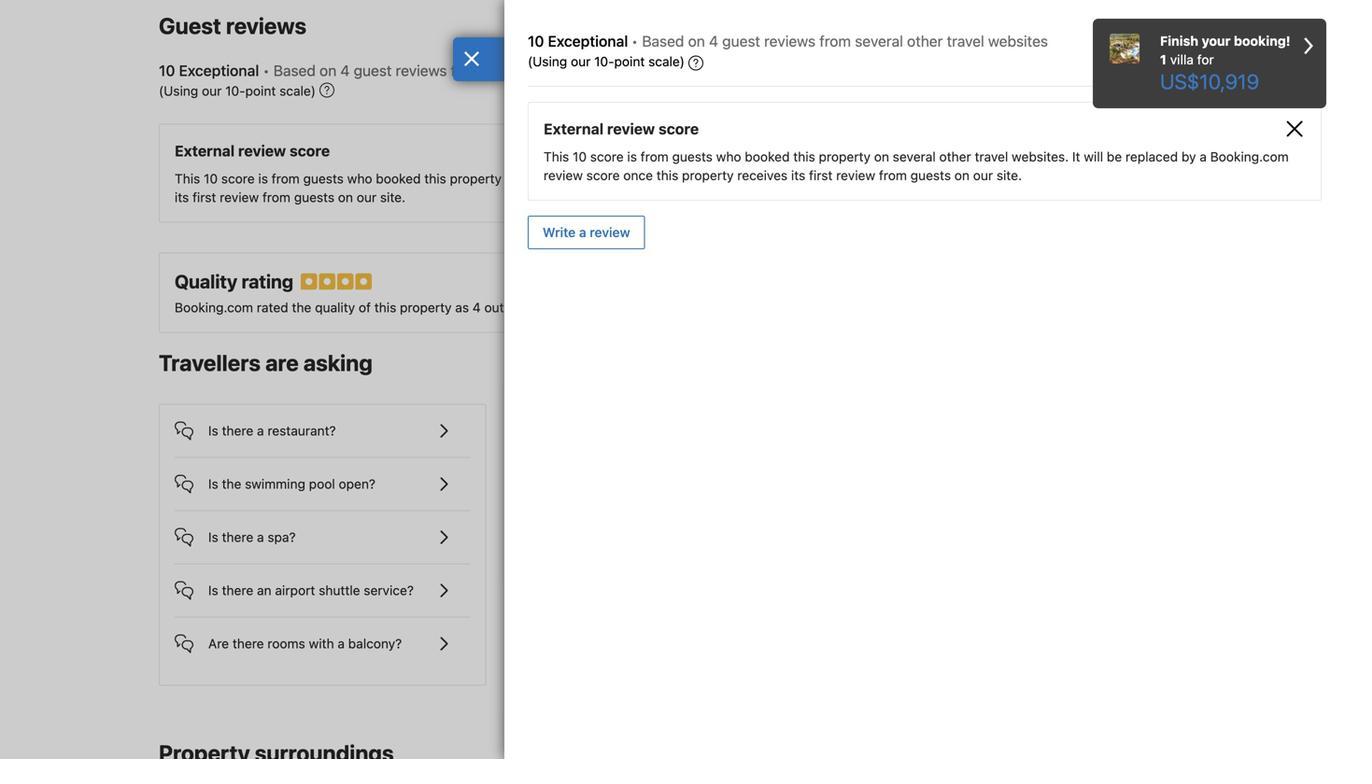 Task type: locate. For each thing, give the bounding box(es) containing it.
once
[[624, 168, 653, 183], [1004, 171, 1033, 187]]

point
[[615, 54, 645, 69], [245, 83, 276, 99]]

0 horizontal spatial of
[[359, 300, 371, 316]]

(using our 10-point scale)
[[528, 54, 689, 69], [159, 83, 316, 99]]

0 vertical spatial will
[[1084, 149, 1104, 164]]

(using down scored 10 element
[[528, 54, 568, 69]]

property
[[819, 149, 871, 164], [682, 168, 734, 183], [450, 171, 502, 187], [1062, 171, 1114, 187], [400, 300, 452, 316]]

0 horizontal spatial once
[[624, 168, 653, 183]]

the left swimming
[[222, 477, 242, 492]]

of right quality
[[359, 300, 371, 316]]

travellers are asking
[[159, 350, 373, 376]]

once inside external review score element
[[624, 168, 653, 183]]

external
[[544, 120, 604, 138], [175, 142, 235, 160]]

travellers
[[159, 350, 261, 376]]

is the swimming pool open? button
[[175, 459, 471, 496]]

0 vertical spatial (using our 10-point scale)
[[528, 54, 689, 69]]

several
[[855, 32, 904, 50], [487, 62, 535, 79], [893, 149, 936, 164], [524, 171, 567, 187]]

there inside button
[[222, 424, 254, 439]]

1 vertical spatial be
[[738, 171, 753, 187]]

who
[[717, 149, 742, 164], [347, 171, 373, 187]]

0 vertical spatial based
[[642, 32, 685, 50]]

size,
[[747, 300, 774, 316]]

0 horizontal spatial it
[[704, 171, 712, 187]]

first
[[809, 168, 833, 183], [193, 190, 216, 205]]

1 horizontal spatial websites.
[[1012, 149, 1069, 164]]

is left an
[[208, 583, 218, 599]]

there inside button
[[222, 530, 254, 546]]

is for is there an airport shuttle service?
[[208, 583, 218, 599]]

out
[[485, 300, 504, 316]]

1 vertical spatial first
[[193, 190, 216, 205]]

0 vertical spatial 10 exceptional
[[528, 32, 628, 50]]

0 vertical spatial it
[[1073, 149, 1081, 164]]

10- down guest reviews 'element'
[[595, 54, 615, 69]]

3 is from the top
[[208, 530, 218, 546]]

1 vertical spatial external review score
[[175, 142, 330, 160]]

such
[[640, 300, 669, 316]]

as
[[455, 300, 469, 316], [672, 300, 686, 316]]

based
[[642, 32, 685, 50], [274, 62, 316, 79]]

0 vertical spatial site.
[[997, 168, 1023, 183]]

1 vertical spatial (using
[[159, 83, 198, 99]]

is inside is there a spa? button
[[208, 530, 218, 546]]

4
[[709, 32, 719, 50], [341, 62, 350, 79], [473, 300, 481, 316]]

1 vertical spatial based
[[274, 62, 316, 79]]

be inside "this 10 score is from guests who booked this property on several other travel websites. it will be replaced by a booking.com review score once this property receives its first review from guests on our site."
[[1107, 149, 1123, 164]]

on
[[688, 32, 705, 50], [320, 62, 337, 79], [875, 149, 890, 164], [955, 168, 970, 183], [505, 171, 521, 187], [338, 190, 353, 205], [576, 300, 591, 316]]

1 horizontal spatial scale)
[[649, 54, 685, 69]]

1 horizontal spatial point
[[615, 54, 645, 69]]

0 horizontal spatial the
[[222, 477, 242, 492]]

this 10 score is from guests who booked this property on several other travel websites. it will be replaced by a booking.com review score once this property receives its first review from guests on our site. inside external review score element
[[544, 149, 1289, 183]]

0 horizontal spatial (using
[[159, 83, 198, 99]]

1 vertical spatial point
[[245, 83, 276, 99]]

0 vertical spatial replaced
[[1126, 149, 1179, 164]]

rightchevron image
[[1305, 32, 1314, 60]]

reviews inside guest reviews 'element'
[[226, 13, 307, 39]]

of left "5"
[[508, 300, 520, 316]]

check available dates
[[1041, 20, 1176, 35]]

close banner image
[[1284, 118, 1307, 140]]

write a review button
[[528, 216, 645, 250]]

is inside is the swimming pool open? button
[[208, 477, 218, 492]]

is there a restaurant? button
[[175, 405, 471, 443]]

1 horizontal spatial of
[[508, 300, 520, 316]]

us$10,919
[[1161, 69, 1260, 93]]

rating
[[242, 271, 294, 293]]

there left restaurant?
[[222, 424, 254, 439]]

its
[[792, 168, 806, 183], [175, 190, 189, 205]]

1 vertical spatial this
[[175, 171, 200, 187]]

2 vertical spatial 4
[[473, 300, 481, 316]]

1 vertical spatial scale)
[[280, 83, 316, 99]]

external review score
[[544, 120, 699, 138], [175, 142, 330, 160]]

0 horizontal spatial first
[[193, 190, 216, 205]]

4 is from the top
[[208, 583, 218, 599]]

booking.com rated the quality of this property as 4 out of 5 based on factors such as facilities, size, location and services provided.
[[175, 300, 966, 316]]

write a review
[[543, 225, 631, 240]]

service?
[[364, 583, 414, 599]]

other
[[908, 32, 943, 50], [539, 62, 575, 79], [940, 149, 972, 164], [571, 171, 603, 187]]

1 horizontal spatial replaced
[[1126, 149, 1179, 164]]

other inside external review score element
[[940, 149, 972, 164]]

guest
[[723, 32, 761, 50], [354, 62, 392, 79]]

2 horizontal spatial 4
[[709, 32, 719, 50]]

websites left "available"
[[989, 32, 1049, 50]]

scale) down guest reviews
[[280, 83, 316, 99]]

is for is the swimming pool open?
[[208, 477, 218, 492]]

0 vertical spatial websites
[[989, 32, 1049, 50]]

the right rated
[[292, 300, 312, 316]]

1 vertical spatial by
[[813, 171, 828, 187]]

2 horizontal spatial reviews
[[765, 32, 816, 50]]

1 vertical spatial 4
[[341, 62, 350, 79]]

0 vertical spatial this
[[544, 149, 569, 164]]

10-
[[595, 54, 615, 69], [225, 83, 245, 99]]

1 vertical spatial (using our 10-point scale)
[[159, 83, 316, 99]]

1 horizontal spatial 10-
[[595, 54, 615, 69]]

1 horizontal spatial its
[[792, 168, 806, 183]]

this inside external review score element
[[544, 149, 569, 164]]

are there rooms with a balcony? button
[[175, 618, 471, 656]]

rated
[[257, 300, 289, 316]]

0 horizontal spatial this
[[175, 171, 200, 187]]

websites.
[[1012, 149, 1069, 164], [643, 171, 700, 187]]

is inside is there a restaurant? button
[[208, 424, 218, 439]]

10 exceptional
[[528, 32, 628, 50], [159, 62, 259, 79]]

0 horizontal spatial as
[[455, 300, 469, 316]]

score
[[659, 120, 699, 138], [290, 142, 330, 160], [591, 149, 624, 164], [587, 168, 620, 183], [221, 171, 255, 187], [967, 171, 1000, 187]]

replaced inside "this 10 score is from guests who booked this property on several other travel websites. it will be replaced by a booking.com review score once this property receives its first review from guests on our site."
[[1126, 149, 1179, 164]]

as right such
[[672, 300, 686, 316]]

0 horizontal spatial (using our 10-point scale)
[[159, 83, 316, 99]]

location
[[778, 300, 826, 316]]

this 10 score is from guests who booked this property on several other travel websites. it will be replaced by a booking.com review score once this property receives its first review from guests on our site.
[[544, 149, 1289, 183], [175, 171, 1168, 205]]

1 vertical spatial who
[[347, 171, 373, 187]]

a inside button
[[257, 530, 264, 546]]

0 horizontal spatial be
[[738, 171, 753, 187]]

1 horizontal spatial booked
[[745, 149, 790, 164]]

0 vertical spatial 4
[[709, 32, 719, 50]]

is
[[208, 424, 218, 439], [208, 477, 218, 492], [208, 530, 218, 546], [208, 583, 218, 599]]

is
[[628, 149, 637, 164], [258, 171, 268, 187]]

0 horizontal spatial 10 exceptional
[[159, 62, 259, 79]]

0 vertical spatial first
[[809, 168, 833, 183]]

there
[[222, 424, 254, 439], [222, 530, 254, 546], [222, 583, 254, 599], [233, 637, 264, 652]]

our
[[571, 54, 591, 69], [202, 83, 222, 99], [974, 168, 994, 183], [357, 190, 377, 205]]

airport
[[275, 583, 315, 599]]

is inside is there an airport shuttle service? button
[[208, 583, 218, 599]]

10- down rated exceptional element
[[225, 83, 245, 99]]

scale) down guest reviews 'element'
[[649, 54, 685, 69]]

is left swimming
[[208, 477, 218, 492]]

is down travellers
[[208, 424, 218, 439]]

there for is there an airport shuttle service?
[[222, 583, 254, 599]]

based
[[535, 300, 572, 316]]

from
[[820, 32, 851, 50], [451, 62, 483, 79], [641, 149, 669, 164], [879, 168, 907, 183], [272, 171, 300, 187], [263, 190, 291, 205]]

an
[[257, 583, 272, 599]]

check available dates button
[[1030, 11, 1187, 44]]

1 vertical spatial site.
[[380, 190, 406, 205]]

10 inside "this 10 score is from guests who booked this property on several other travel websites. it will be replaced by a booking.com review score once this property receives its first review from guests on our site."
[[573, 149, 587, 164]]

(using down rated exceptional element
[[159, 83, 198, 99]]

2 is from the top
[[208, 477, 218, 492]]

booking.com inside "this 10 score is from guests who booked this property on several other travel websites. it will be replaced by a booking.com review score once this property receives its first review from guests on our site."
[[1211, 149, 1289, 164]]

0 vertical spatial its
[[792, 168, 806, 183]]

1 vertical spatial based on 4 guest reviews from several other travel websites
[[274, 62, 680, 79]]

scored 10 element
[[528, 32, 548, 50]]

review
[[607, 120, 655, 138], [238, 142, 286, 160], [544, 168, 583, 183], [837, 168, 876, 183], [924, 171, 963, 187], [220, 190, 259, 205], [590, 225, 631, 240]]

it
[[1073, 149, 1081, 164], [704, 171, 712, 187]]

1 horizontal spatial (using
[[528, 54, 568, 69]]

there left an
[[222, 583, 254, 599]]

1 horizontal spatial guest
[[723, 32, 761, 50]]

0 vertical spatial external review score
[[544, 120, 699, 138]]

0 horizontal spatial reviews
[[226, 13, 307, 39]]

0 vertical spatial who
[[717, 149, 742, 164]]

site. inside "this 10 score is from guests who booked this property on several other travel websites. it will be replaced by a booking.com review score once this property receives its first review from guests on our site."
[[997, 168, 1023, 183]]

10
[[528, 32, 544, 50], [159, 62, 175, 79], [573, 149, 587, 164], [204, 171, 218, 187]]

the
[[292, 300, 312, 316], [222, 477, 242, 492]]

as left "out"
[[455, 300, 469, 316]]

of
[[359, 300, 371, 316], [508, 300, 520, 316]]

check
[[1041, 20, 1080, 35]]

will inside "this 10 score is from guests who booked this property on several other travel websites. it will be replaced by a booking.com review score once this property receives its first review from guests on our site."
[[1084, 149, 1104, 164]]

1 vertical spatial is
[[258, 171, 268, 187]]

1 as from the left
[[455, 300, 469, 316]]

0 horizontal spatial 10-
[[225, 83, 245, 99]]

1 horizontal spatial is
[[628, 149, 637, 164]]

0 horizontal spatial receives
[[738, 168, 788, 183]]

its inside "this 10 score is from guests who booked this property on several other travel websites. it will be replaced by a booking.com review score once this property receives its first review from guests on our site."
[[792, 168, 806, 183]]

(using our 10-point scale) down guest reviews 'element'
[[528, 54, 689, 69]]

receives inside external review score element
[[738, 168, 788, 183]]

is inside "this 10 score is from guests who booked this property on several other travel websites. it will be replaced by a booking.com review score once this property receives its first review from guests on our site."
[[628, 149, 637, 164]]

point down rated exceptional element
[[245, 83, 276, 99]]

is for is there a restaurant?
[[208, 424, 218, 439]]

based on 4 guest reviews from several other travel websites
[[642, 32, 1049, 50], [274, 62, 680, 79]]

who inside "this 10 score is from guests who booked this property on several other travel websites. it will be replaced by a booking.com review score once this property receives its first review from guests on our site."
[[717, 149, 742, 164]]

0 horizontal spatial websites
[[620, 62, 680, 79]]

open?
[[339, 477, 376, 492]]

0 horizontal spatial external
[[175, 142, 235, 160]]

1 horizontal spatial first
[[809, 168, 833, 183]]

this
[[544, 149, 569, 164], [175, 171, 200, 187]]

1 horizontal spatial be
[[1107, 149, 1123, 164]]

1 vertical spatial its
[[175, 190, 189, 205]]

(using our 10-point scale) down rated exceptional element
[[159, 83, 316, 99]]

site.
[[997, 168, 1023, 183], [380, 190, 406, 205]]

is there an airport shuttle service?
[[208, 583, 414, 599]]

point down guest reviews 'element'
[[615, 54, 645, 69]]

there right are
[[233, 637, 264, 652]]

this
[[794, 149, 816, 164], [657, 168, 679, 183], [425, 171, 447, 187], [1037, 171, 1059, 187], [375, 300, 397, 316]]

0 horizontal spatial guest
[[354, 62, 392, 79]]

websites
[[989, 32, 1049, 50], [620, 62, 680, 79]]

will
[[1084, 149, 1104, 164], [715, 171, 735, 187]]

external review score element
[[528, 102, 1322, 201]]

0 horizontal spatial exceptional
[[179, 62, 259, 79]]

be
[[1107, 149, 1123, 164], [738, 171, 753, 187]]

2 as from the left
[[672, 300, 686, 316]]

receives
[[738, 168, 788, 183], [1118, 171, 1168, 187]]

0 vertical spatial booking.com
[[1211, 149, 1289, 164]]

1 vertical spatial 10-
[[225, 83, 245, 99]]

0 vertical spatial websites.
[[1012, 149, 1069, 164]]

1 vertical spatial websites.
[[643, 171, 700, 187]]

1 vertical spatial replaced
[[757, 171, 809, 187]]

0 vertical spatial by
[[1182, 149, 1197, 164]]

websites down guest reviews 'element'
[[620, 62, 680, 79]]

guests
[[673, 149, 713, 164], [911, 168, 951, 183], [303, 171, 344, 187], [294, 190, 335, 205]]

exceptional
[[548, 32, 628, 50], [179, 62, 259, 79]]

0 vertical spatial the
[[292, 300, 312, 316]]

0 vertical spatial (using
[[528, 54, 568, 69]]

0 horizontal spatial booked
[[376, 171, 421, 187]]

a
[[1200, 149, 1207, 164], [831, 171, 838, 187], [579, 225, 587, 240], [257, 424, 264, 439], [257, 530, 264, 546], [338, 637, 345, 652]]

there for is there a restaurant?
[[222, 424, 254, 439]]

1 horizontal spatial site.
[[997, 168, 1023, 183]]

(using
[[528, 54, 568, 69], [159, 83, 198, 99]]

are
[[208, 637, 229, 652]]

1 is from the top
[[208, 424, 218, 439]]

reviews
[[226, 13, 307, 39], [765, 32, 816, 50], [396, 62, 447, 79]]

there left spa?
[[222, 530, 254, 546]]

1 horizontal spatial who
[[717, 149, 742, 164]]

is for is there a spa?
[[208, 530, 218, 546]]

1 horizontal spatial external review score
[[544, 120, 699, 138]]

pool
[[309, 477, 335, 492]]

travel inside "this 10 score is from guests who booked this property on several other travel websites. it will be replaced by a booking.com review score once this property receives its first review from guests on our site."
[[975, 149, 1009, 164]]

guest reviews element
[[159, 11, 1023, 41]]

1 horizontal spatial booking.com
[[842, 171, 920, 187]]

booked
[[745, 149, 790, 164], [376, 171, 421, 187]]

scale)
[[649, 54, 685, 69], [280, 83, 316, 99]]

is left spa?
[[208, 530, 218, 546]]

0 horizontal spatial replaced
[[757, 171, 809, 187]]

1 horizontal spatial by
[[1182, 149, 1197, 164]]



Task type: vqa. For each thing, say whether or not it's contained in the screenshot.
ft associated with 2,000 ft
no



Task type: describe. For each thing, give the bounding box(es) containing it.
1 horizontal spatial the
[[292, 300, 312, 316]]

spa?
[[268, 530, 296, 546]]

quality
[[175, 271, 238, 293]]

there for are there rooms with a balcony?
[[233, 637, 264, 652]]

are there rooms with a balcony?
[[208, 637, 402, 652]]

booking!
[[1235, 33, 1291, 49]]

1 vertical spatial external
[[175, 142, 235, 160]]

are
[[265, 350, 299, 376]]

is there a restaurant?
[[208, 424, 336, 439]]

quality
[[315, 300, 355, 316]]

finish your booking! 1 villa for us$10,919
[[1161, 33, 1291, 93]]

guest
[[159, 13, 221, 39]]

shuttle
[[319, 583, 360, 599]]

0 vertical spatial exceptional
[[548, 32, 628, 50]]

1 vertical spatial will
[[715, 171, 735, 187]]

1 horizontal spatial once
[[1004, 171, 1033, 187]]

0 horizontal spatial websites.
[[643, 171, 700, 187]]

restaurant?
[[268, 424, 336, 439]]

quality rating
[[175, 271, 294, 293]]

rooms
[[268, 637, 305, 652]]

is the swimming pool open?
[[208, 477, 376, 492]]

2 of from the left
[[508, 300, 520, 316]]

0 vertical spatial guest
[[723, 32, 761, 50]]

is there a spa?
[[208, 530, 296, 546]]

0 horizontal spatial who
[[347, 171, 373, 187]]

1 vertical spatial exceptional
[[179, 62, 259, 79]]

it inside "this 10 score is from guests who booked this property on several other travel websites. it will be replaced by a booking.com review score once this property receives its first review from guests on our site."
[[1073, 149, 1081, 164]]

review inside button
[[590, 225, 631, 240]]

0 horizontal spatial external review score
[[175, 142, 330, 160]]

0 vertical spatial external
[[544, 120, 604, 138]]

is there an airport shuttle service? button
[[175, 565, 471, 603]]

facilities,
[[690, 300, 743, 316]]

available
[[1084, 20, 1138, 35]]

1 vertical spatial websites
[[620, 62, 680, 79]]

1
[[1161, 52, 1167, 67]]

1 of from the left
[[359, 300, 371, 316]]

villa
[[1171, 52, 1194, 67]]

write
[[543, 225, 576, 240]]

factors
[[594, 300, 636, 316]]

0 horizontal spatial 4
[[341, 62, 350, 79]]

1 horizontal spatial (using our 10-point scale)
[[528, 54, 689, 69]]

balcony?
[[348, 637, 402, 652]]

1 vertical spatial booking.com
[[842, 171, 920, 187]]

asking
[[304, 350, 373, 376]]

1 horizontal spatial 10 exceptional
[[528, 32, 628, 50]]

0 vertical spatial 10-
[[595, 54, 615, 69]]

finish
[[1161, 33, 1199, 49]]

0 horizontal spatial scale)
[[280, 83, 316, 99]]

1 horizontal spatial websites
[[989, 32, 1049, 50]]

booked inside "this 10 score is from guests who booked this property on several other travel websites. it will be replaced by a booking.com review score once this property receives its first review from guests on our site."
[[745, 149, 790, 164]]

0 horizontal spatial point
[[245, 83, 276, 99]]

with
[[309, 637, 334, 652]]

our inside external review score element
[[974, 168, 994, 183]]

0 horizontal spatial its
[[175, 190, 189, 205]]

dates
[[1141, 20, 1176, 35]]

and
[[829, 300, 852, 316]]

0 vertical spatial point
[[615, 54, 645, 69]]

your
[[1202, 33, 1231, 49]]

for
[[1198, 52, 1215, 67]]

websites. inside "this 10 score is from guests who booked this property on several other travel websites. it will be replaced by a booking.com review score once this property receives its first review from guests on our site."
[[1012, 149, 1069, 164]]

is there a spa? button
[[175, 512, 471, 549]]

swimming
[[245, 477, 306, 492]]

5
[[524, 300, 532, 316]]

first inside external review score element
[[809, 168, 833, 183]]

0 vertical spatial scale)
[[649, 54, 685, 69]]

provided.
[[909, 300, 966, 316]]

0 horizontal spatial is
[[258, 171, 268, 187]]

0 vertical spatial based on 4 guest reviews from several other travel websites
[[642, 32, 1049, 50]]

there for is there a spa?
[[222, 530, 254, 546]]

the inside is the swimming pool open? button
[[222, 477, 242, 492]]

close image
[[464, 51, 480, 66]]

0 horizontal spatial by
[[813, 171, 828, 187]]

1 vertical spatial guest
[[354, 62, 392, 79]]

a inside button
[[257, 424, 264, 439]]

by inside "this 10 score is from guests who booked this property on several other travel websites. it will be replaced by a booking.com review score once this property receives its first review from guests on our site."
[[1182, 149, 1197, 164]]

1 horizontal spatial reviews
[[396, 62, 447, 79]]

0 horizontal spatial booking.com
[[175, 300, 253, 316]]

a inside "this 10 score is from guests who booked this property on several other travel websites. it will be replaced by a booking.com review score once this property receives its first review from guests on our site."
[[1200, 149, 1207, 164]]

guest reviews
[[159, 13, 307, 39]]

rated exceptional element
[[159, 62, 259, 79]]

several inside "this 10 score is from guests who booked this property on several other travel websites. it will be replaced by a booking.com review score once this property receives its first review from guests on our site."
[[893, 149, 936, 164]]

1 horizontal spatial receives
[[1118, 171, 1168, 187]]

services
[[855, 300, 906, 316]]

1 vertical spatial 10 exceptional
[[159, 62, 259, 79]]



